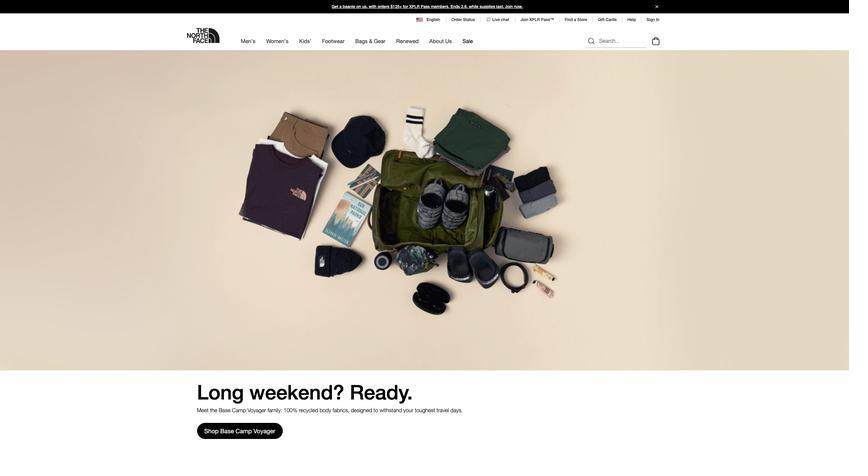 Task type: locate. For each thing, give the bounding box(es) containing it.
find
[[565, 17, 573, 22]]

withstand
[[380, 408, 402, 414]]

0 horizontal spatial a
[[339, 4, 342, 9]]

get
[[332, 4, 338, 9]]

camp right shop
[[236, 428, 252, 435]]

members.
[[431, 4, 450, 9]]

1 horizontal spatial join
[[521, 17, 528, 22]]

1 vertical spatial xplr
[[530, 17, 540, 22]]

0 vertical spatial xplr
[[409, 4, 420, 9]]

1 vertical spatial join
[[521, 17, 528, 22]]

while
[[469, 4, 479, 9]]

footwear
[[322, 38, 345, 44]]

now.
[[514, 4, 523, 9]]

kids' link
[[299, 32, 311, 50]]

fabrics,
[[333, 408, 349, 414]]

xplr
[[409, 4, 420, 9], [530, 17, 540, 22]]

a
[[339, 4, 342, 9], [574, 17, 576, 22]]

100%
[[284, 408, 297, 414]]

camp up shop base camp voyager
[[232, 408, 246, 414]]

for
[[403, 4, 408, 9]]

a for store
[[574, 17, 576, 22]]

1 horizontal spatial xplr
[[530, 17, 540, 22]]

voyager left "family:"
[[248, 408, 266, 414]]

Search search field
[[586, 34, 646, 48]]

order status link
[[452, 17, 475, 22]]

base
[[219, 408, 231, 414], [220, 428, 234, 435]]

order
[[452, 17, 462, 22]]

0 vertical spatial voyager
[[248, 408, 266, 414]]

0 horizontal spatial join
[[505, 4, 513, 9]]

footwear link
[[322, 32, 345, 50]]

base right shop
[[220, 428, 234, 435]]

1 vertical spatial a
[[574, 17, 576, 22]]

help link
[[628, 17, 636, 22]]

family:
[[268, 408, 282, 414]]

your
[[403, 408, 413, 414]]

gear
[[374, 38, 386, 44]]

join right last.
[[505, 4, 513, 9]]

in
[[656, 17, 660, 22]]

0 vertical spatial base
[[219, 408, 231, 414]]

gift
[[598, 17, 605, 22]]

orders
[[378, 4, 390, 9]]

shop base camp voyager
[[204, 428, 275, 435]]

about us
[[429, 38, 452, 44]]

voyager down "family:"
[[254, 428, 275, 435]]

base inside the shop base camp voyager link
[[220, 428, 234, 435]]

1 vertical spatial voyager
[[254, 428, 275, 435]]

us,
[[362, 4, 368, 9]]

voyager
[[248, 408, 266, 414], [254, 428, 275, 435]]

0 vertical spatial join
[[505, 4, 513, 9]]

renewed
[[396, 38, 419, 44]]

the
[[210, 408, 217, 414]]

a right get
[[339, 4, 342, 9]]

join down now.
[[521, 17, 528, 22]]

beanie
[[343, 4, 355, 9]]

sign
[[647, 17, 655, 22]]

1 vertical spatial base
[[220, 428, 234, 435]]

0 vertical spatial a
[[339, 4, 342, 9]]

status
[[463, 17, 475, 22]]

view cart image
[[651, 36, 661, 46]]

long
[[197, 381, 244, 404]]

help
[[628, 17, 636, 22]]

a right 'find'
[[574, 17, 576, 22]]

body
[[320, 408, 331, 414]]

base right the
[[219, 408, 231, 414]]

join xplr pass™ link
[[521, 17, 554, 22]]

bags & gear link
[[355, 32, 386, 50]]

camp
[[232, 408, 246, 414], [236, 428, 252, 435]]

1 horizontal spatial a
[[574, 17, 576, 22]]

store
[[577, 17, 587, 22]]

base inside the long weekend? ready. meet the base camp voyager family: 100% recycled body fabrics, designed to withstand your toughest travel days.
[[219, 408, 231, 414]]

0 vertical spatial camp
[[232, 408, 246, 414]]

get a beanie on us, with orders $125+ for xplr pass members. ends 2.6, while supplies last. join now. link
[[0, 0, 849, 13]]

ready.
[[350, 381, 413, 404]]

us
[[445, 38, 452, 44]]

the north face home page image
[[187, 28, 219, 43]]

xplr left pass™
[[530, 17, 540, 22]]

join
[[505, 4, 513, 9], [521, 17, 528, 22]]

travel
[[437, 408, 449, 414]]

xplr right for
[[409, 4, 420, 9]]

long weekend? ready. main content
[[0, 50, 849, 457]]



Task type: vqa. For each thing, say whether or not it's contained in the screenshot.
a for beanie
yes



Task type: describe. For each thing, give the bounding box(es) containing it.
1 vertical spatial camp
[[236, 428, 252, 435]]

0 horizontal spatial xplr
[[409, 4, 420, 9]]

get a beanie on us, with orders $125+ for xplr pass members. ends 2.6, while supplies last. join now.
[[332, 4, 523, 9]]

kids'
[[299, 38, 311, 44]]

find a store link
[[565, 17, 587, 22]]

designed
[[351, 408, 372, 414]]

supplies
[[480, 4, 495, 9]]

order status
[[452, 17, 475, 22]]

camp inside the long weekend? ready. meet the base camp voyager family: 100% recycled body fabrics, designed to withstand your toughest travel days.
[[232, 408, 246, 414]]

voyager inside the long weekend? ready. meet the base camp voyager family: 100% recycled body fabrics, designed to withstand your toughest travel days.
[[248, 408, 266, 414]]

with
[[369, 4, 377, 9]]

search all image
[[587, 37, 595, 45]]

&
[[369, 38, 372, 44]]

gift cards link
[[598, 17, 617, 22]]

women's
[[266, 38, 289, 44]]

2.6,
[[461, 4, 468, 9]]

shop
[[204, 428, 219, 435]]

toughest
[[415, 408, 435, 414]]

men's
[[241, 38, 256, 44]]

sale
[[463, 38, 473, 44]]

about us link
[[429, 32, 452, 50]]

$125+
[[391, 4, 402, 9]]

men's link
[[241, 32, 256, 50]]

renewed link
[[396, 32, 419, 50]]

pass
[[421, 4, 430, 9]]

meet
[[197, 408, 209, 414]]

to
[[374, 408, 378, 414]]

join xplr pass™
[[521, 17, 554, 22]]

ends
[[451, 4, 460, 9]]

close image
[[653, 5, 661, 8]]

find a store
[[565, 17, 587, 22]]

live chat button
[[486, 17, 510, 23]]

long weekend? ready. meet the base camp voyager family: 100% recycled body fabrics, designed to withstand your toughest travel days.
[[197, 381, 463, 414]]

gift cards
[[598, 17, 617, 22]]

live chat
[[492, 17, 509, 22]]

days.
[[450, 408, 463, 414]]

stop motion studio gift of a base camp voyager from the north face getting loaded with gear. image
[[0, 50, 849, 371]]

sale link
[[463, 32, 473, 50]]

chat
[[501, 17, 509, 22]]

on
[[356, 4, 361, 9]]

recycled
[[299, 408, 318, 414]]

sign in button
[[647, 17, 660, 22]]

english
[[427, 17, 440, 22]]

bags & gear
[[355, 38, 386, 44]]

a for beanie
[[339, 4, 342, 9]]

shop base camp voyager link
[[197, 423, 283, 440]]

women's link
[[266, 32, 289, 50]]

cards
[[606, 17, 617, 22]]

pass™
[[541, 17, 554, 22]]

sign in
[[647, 17, 660, 22]]

live
[[492, 17, 500, 22]]

bags
[[355, 38, 368, 44]]

last.
[[496, 4, 504, 9]]

weekend?
[[249, 381, 344, 404]]

english link
[[417, 17, 441, 23]]

about
[[429, 38, 444, 44]]



